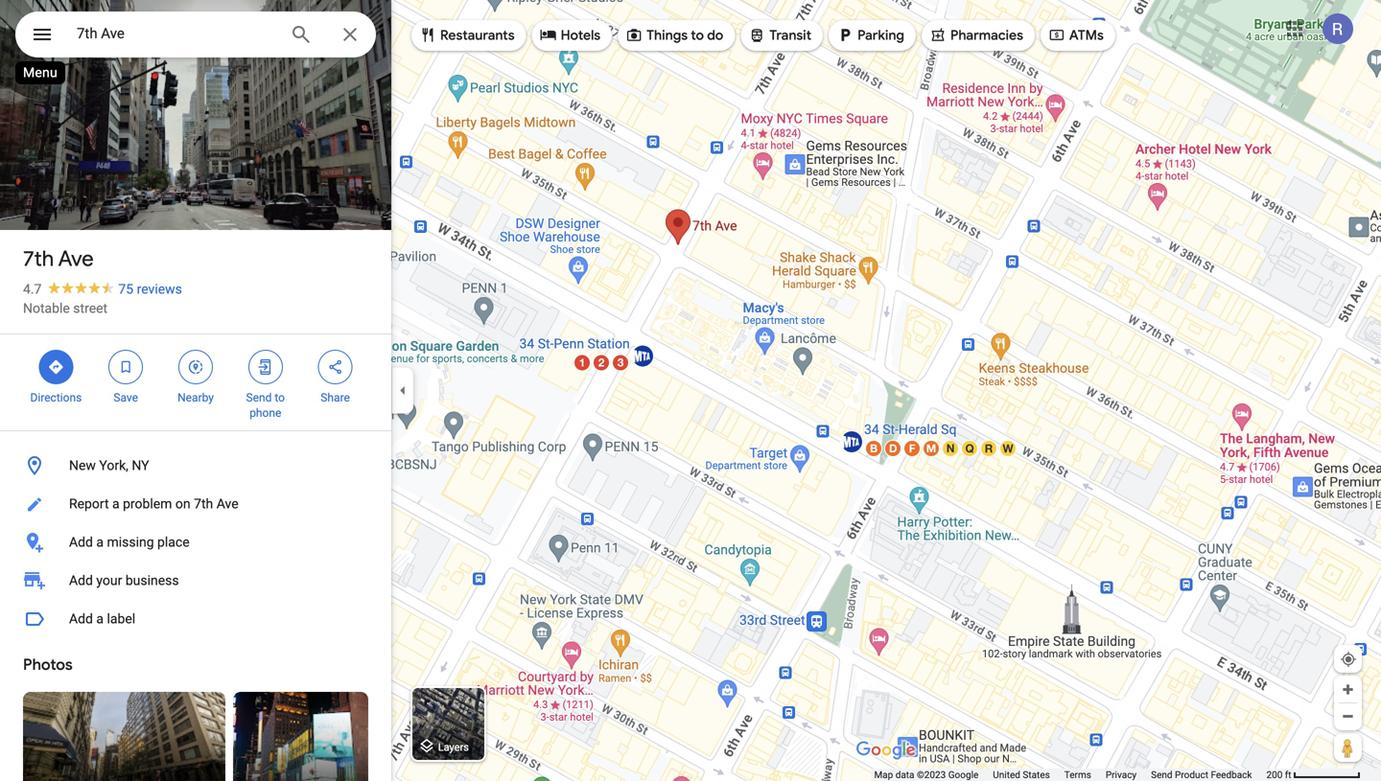 Task type: locate. For each thing, give the bounding box(es) containing it.
add inside button
[[69, 612, 93, 627]]

data
[[896, 770, 915, 781]]

1 add from the top
[[69, 535, 93, 551]]

add left your
[[69, 573, 93, 589]]

feedback
[[1211, 770, 1253, 781]]

none field inside 7th ave field
[[77, 22, 274, 45]]

1 horizontal spatial send
[[1151, 770, 1173, 781]]

1 vertical spatial ave
[[217, 497, 239, 512]]

to
[[691, 27, 704, 44], [275, 391, 285, 405]]


[[540, 24, 557, 46]]

to inside the  things to do
[[691, 27, 704, 44]]

1 horizontal spatial ave
[[217, 497, 239, 512]]

show street view coverage image
[[1335, 734, 1362, 763]]

a right report
[[112, 497, 120, 512]]

zoom out image
[[1341, 710, 1356, 724]]

1 vertical spatial send
[[1151, 770, 1173, 781]]

7th inside button
[[194, 497, 213, 512]]

add down report
[[69, 535, 93, 551]]

to up phone
[[275, 391, 285, 405]]

0 vertical spatial to
[[691, 27, 704, 44]]

atms
[[1070, 27, 1104, 44]]

problem
[[123, 497, 172, 512]]

things
[[647, 27, 688, 44]]

75
[[118, 282, 133, 297]]


[[327, 357, 344, 378]]

google maps element
[[0, 0, 1382, 782]]

google
[[949, 770, 979, 781]]

3 add from the top
[[69, 612, 93, 627]]

0 vertical spatial send
[[246, 391, 272, 405]]

4.7 stars image
[[42, 282, 118, 294]]

add a missing place button
[[0, 524, 391, 562]]

to inside send to phone
[[275, 391, 285, 405]]

new york, ny button
[[0, 447, 391, 485]]

pharmacies
[[951, 27, 1024, 44]]


[[837, 24, 854, 46]]

add left 'label'
[[69, 612, 93, 627]]

ft
[[1285, 770, 1292, 781]]

1 vertical spatial add
[[69, 573, 93, 589]]

 restaurants
[[419, 24, 515, 46]]

7th ave
[[23, 246, 94, 272]]

7th
[[23, 246, 54, 272], [194, 497, 213, 512]]

a inside button
[[96, 612, 104, 627]]

0 horizontal spatial to
[[275, 391, 285, 405]]

footer inside google maps element
[[874, 769, 1267, 782]]

do
[[707, 27, 724, 44]]

missing
[[107, 535, 154, 551]]

0 vertical spatial add
[[69, 535, 93, 551]]

a for problem
[[112, 497, 120, 512]]

add for add a label
[[69, 612, 93, 627]]

ave right on on the bottom
[[217, 497, 239, 512]]

zoom in image
[[1341, 683, 1356, 698]]

 parking
[[837, 24, 905, 46]]

200 ft button
[[1267, 770, 1361, 781]]

add inside button
[[69, 535, 93, 551]]

business
[[126, 573, 179, 589]]

reviews
[[137, 282, 182, 297]]

actions for 7th ave region
[[0, 335, 391, 431]]

2 vertical spatial a
[[96, 612, 104, 627]]

a left 'label'
[[96, 612, 104, 627]]

a for label
[[96, 612, 104, 627]]

7th right on on the bottom
[[194, 497, 213, 512]]

product
[[1175, 770, 1209, 781]]

1 horizontal spatial 7th
[[194, 497, 213, 512]]

to left do
[[691, 27, 704, 44]]

restaurants
[[440, 27, 515, 44]]

a left missing
[[96, 535, 104, 551]]

footer
[[874, 769, 1267, 782]]

send
[[246, 391, 272, 405], [1151, 770, 1173, 781]]

a
[[112, 497, 120, 512], [96, 535, 104, 551], [96, 612, 104, 627]]

nearby
[[178, 391, 214, 405]]

report a problem on 7th ave
[[69, 497, 239, 512]]

 atms
[[1049, 24, 1104, 46]]

add your business link
[[0, 562, 391, 601]]

map data ©2023 google
[[874, 770, 979, 781]]

new york, ny
[[69, 458, 149, 474]]

photos
[[23, 656, 73, 675]]

directions
[[30, 391, 82, 405]]

new
[[69, 458, 96, 474]]

1 horizontal spatial to
[[691, 27, 704, 44]]


[[626, 24, 643, 46]]

notable
[[23, 301, 70, 317]]

york,
[[99, 458, 128, 474]]

footer containing map data ©2023 google
[[874, 769, 1267, 782]]


[[31, 21, 54, 48]]

1 vertical spatial a
[[96, 535, 104, 551]]

send inside button
[[1151, 770, 1173, 781]]


[[47, 357, 65, 378]]


[[419, 24, 437, 46]]

2 vertical spatial add
[[69, 612, 93, 627]]

 pharmacies
[[930, 24, 1024, 46]]

add your business
[[69, 573, 179, 589]]

0 horizontal spatial ave
[[58, 246, 94, 272]]

1 vertical spatial 7th
[[194, 497, 213, 512]]

send product feedback
[[1151, 770, 1253, 781]]

None field
[[77, 22, 274, 45]]

0 vertical spatial 7th
[[23, 246, 54, 272]]

send left product
[[1151, 770, 1173, 781]]

ave inside button
[[217, 497, 239, 512]]

transit
[[770, 27, 812, 44]]

ave up 4.7 stars image
[[58, 246, 94, 272]]

add
[[69, 535, 93, 551], [69, 573, 93, 589], [69, 612, 93, 627]]

0 horizontal spatial send
[[246, 391, 272, 405]]

0 horizontal spatial 7th
[[23, 246, 54, 272]]

7th up 4.7
[[23, 246, 54, 272]]


[[1049, 24, 1066, 46]]

ave
[[58, 246, 94, 272], [217, 497, 239, 512]]

states
[[1023, 770, 1050, 781]]

send up phone
[[246, 391, 272, 405]]

2 add from the top
[[69, 573, 93, 589]]

1 vertical spatial to
[[275, 391, 285, 405]]

send inside send to phone
[[246, 391, 272, 405]]

0 vertical spatial a
[[112, 497, 120, 512]]

hotels
[[561, 27, 601, 44]]



Task type: describe. For each thing, give the bounding box(es) containing it.
 hotels
[[540, 24, 601, 46]]

parking
[[858, 27, 905, 44]]

ny
[[132, 458, 149, 474]]

200 ft
[[1267, 770, 1292, 781]]

save
[[114, 391, 138, 405]]

send product feedback button
[[1151, 769, 1253, 782]]

7th Ave field
[[15, 12, 376, 58]]

google account: ruby anderson  
(rubyanndersson@gmail.com) image
[[1323, 14, 1354, 44]]

united
[[993, 770, 1021, 781]]


[[749, 24, 766, 46]]

layers
[[438, 742, 469, 754]]

©2023
[[917, 770, 946, 781]]

united states button
[[993, 769, 1050, 782]]

add a label
[[69, 612, 135, 627]]

add a label button
[[0, 601, 391, 639]]

report a problem on 7th ave button
[[0, 485, 391, 524]]

united states
[[993, 770, 1050, 781]]

 search field
[[15, 12, 376, 61]]

terms
[[1065, 770, 1092, 781]]

phone
[[250, 407, 281, 420]]


[[257, 357, 274, 378]]

75 reviews
[[118, 282, 182, 297]]

send for send product feedback
[[1151, 770, 1173, 781]]

 transit
[[749, 24, 812, 46]]

privacy button
[[1106, 769, 1137, 782]]

map
[[874, 770, 893, 781]]


[[930, 24, 947, 46]]


[[187, 357, 204, 378]]

show your location image
[[1340, 651, 1358, 669]]

your
[[96, 573, 122, 589]]

report
[[69, 497, 109, 512]]

 button
[[15, 12, 69, 61]]

 things to do
[[626, 24, 724, 46]]

on
[[175, 497, 191, 512]]


[[117, 357, 135, 378]]

collapse side panel image
[[392, 380, 414, 402]]

street
[[73, 301, 108, 317]]

7th ave main content
[[0, 0, 400, 782]]

4.7
[[23, 282, 42, 297]]

add for add your business
[[69, 573, 93, 589]]

terms button
[[1065, 769, 1092, 782]]

a for missing
[[96, 535, 104, 551]]

send to phone
[[246, 391, 285, 420]]

label
[[107, 612, 135, 627]]

privacy
[[1106, 770, 1137, 781]]

0 vertical spatial ave
[[58, 246, 94, 272]]

notable street
[[23, 301, 108, 317]]

add a missing place
[[69, 535, 190, 551]]

200
[[1267, 770, 1283, 781]]

place
[[157, 535, 190, 551]]

share
[[321, 391, 350, 405]]

send for send to phone
[[246, 391, 272, 405]]

75 reviews element
[[118, 282, 182, 297]]

add for add a missing place
[[69, 535, 93, 551]]



Task type: vqa. For each thing, say whether or not it's contained in the screenshot.
United States
yes



